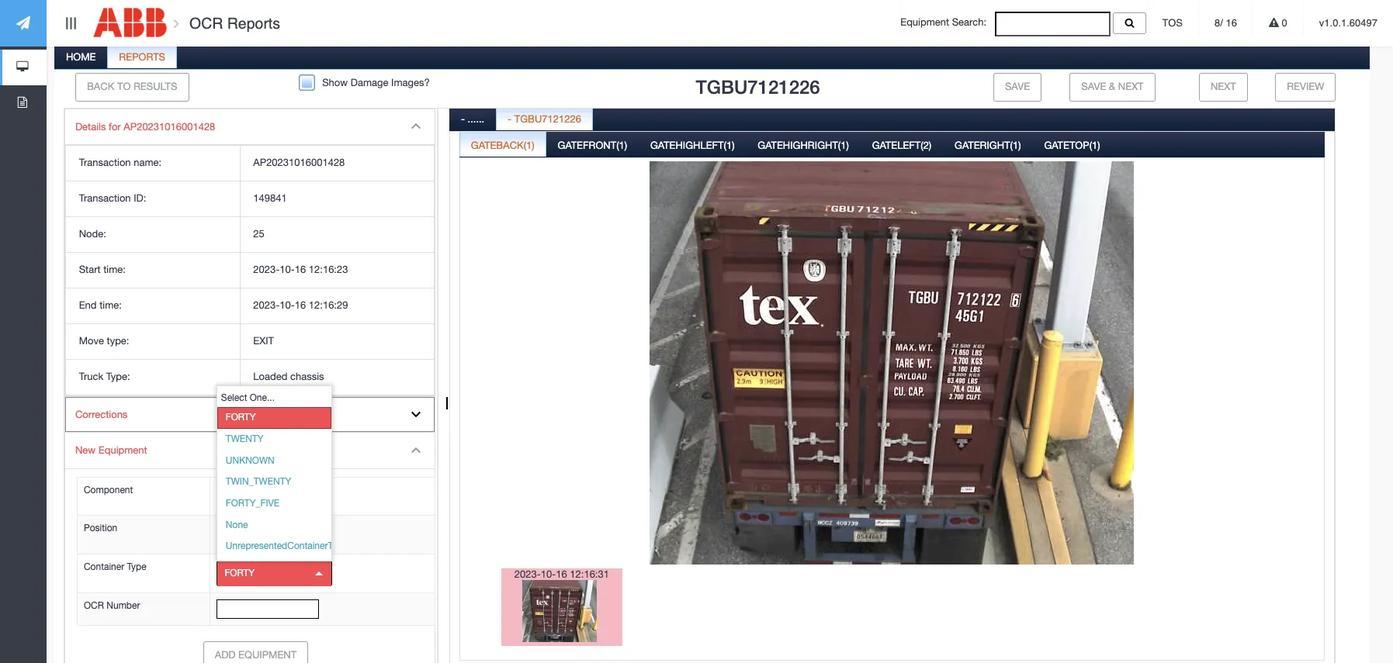 Task type: describe. For each thing, give the bounding box(es) containing it.
unrepresentedcontainertype
[[226, 541, 347, 552]]

reports link
[[108, 43, 176, 74]]

forty option
[[217, 408, 331, 429]]

2023-10-16 12:16:29
[[253, 300, 348, 311]]

0 horizontal spatial tgbu7121226
[[514, 113, 581, 125]]

equipment for add equipment
[[238, 650, 297, 661]]

gatehighright(1)
[[758, 139, 849, 151]]

search:
[[952, 16, 986, 28]]

for
[[109, 121, 121, 133]]

gatetop(1)
[[1044, 139, 1100, 151]]

10- for 12:16:23
[[280, 264, 295, 276]]

gateback(1)
[[471, 139, 534, 151]]

forty_five option
[[217, 494, 331, 515]]

save & next button
[[1070, 73, 1155, 101]]

unknown option
[[217, 451, 331, 472]]

0 button
[[1253, 0, 1303, 47]]

gatefront(1)
[[558, 139, 627, 151]]

transaction name:
[[79, 157, 162, 169]]

ocr for ocr reports
[[189, 15, 223, 32]]

container
[[84, 562, 124, 573]]

16 inside the 8/ 16 dropdown button
[[1226, 17, 1237, 29]]

25
[[253, 228, 264, 240]]

save button
[[993, 73, 1042, 101]]

- ......
[[461, 113, 484, 125]]

menu item containing details for ap20231016001428
[[65, 109, 435, 397]]

2023- for 2023-10-16 12:16:23
[[253, 264, 280, 276]]

none text field inside "tgbu7121226" tab list
[[216, 600, 319, 619]]

......
[[468, 113, 484, 125]]

twin_twenty
[[226, 477, 291, 488]]

16 for 2023-10-16 12:16:29
[[295, 300, 306, 311]]

add equipment
[[215, 650, 297, 661]]

start
[[79, 264, 101, 276]]

back to results
[[87, 81, 177, 92]]

to
[[117, 81, 131, 92]]

results
[[133, 81, 177, 92]]

bars image
[[64, 17, 78, 29]]

forty_five
[[226, 498, 280, 509]]

0 vertical spatial ap20231016001428
[[124, 121, 215, 133]]

next inside next button
[[1211, 81, 1236, 92]]

select
[[221, 392, 247, 403]]

chassis
[[290, 371, 324, 382]]

exit
[[253, 335, 274, 347]]

save for save & next
[[1081, 81, 1106, 92]]

home link
[[55, 43, 107, 74]]

&
[[1109, 81, 1115, 92]]

unknown
[[226, 455, 275, 466]]

2023-10-16 12:16:31
[[514, 569, 609, 580]]

truck
[[79, 371, 103, 382]]

transaction id:
[[79, 193, 146, 204]]

gatehighleft(1)
[[650, 139, 735, 151]]

gatehighright(1) link
[[747, 131, 860, 162]]

corrections
[[75, 409, 128, 420]]

images?
[[391, 77, 430, 88]]

show damage images?
[[322, 77, 430, 88]]

container type
[[84, 562, 146, 573]]

search image
[[1125, 18, 1134, 28]]

home
[[66, 51, 96, 63]]

tos button
[[1147, 0, 1198, 47]]

- ...... link
[[450, 105, 495, 136]]

add equipment button
[[203, 642, 308, 664]]

12:16:23
[[309, 264, 348, 276]]

gateleft(2)
[[872, 139, 932, 151]]

id:
[[134, 193, 146, 204]]

- for - tgbu7121226
[[508, 113, 512, 125]]

ap20231016001428 inside 'row group'
[[253, 157, 345, 169]]

new equipment
[[75, 445, 147, 457]]

position
[[84, 523, 117, 534]]

add
[[215, 650, 236, 661]]

2 horizontal spatial equipment
[[900, 16, 949, 28]]

v1.0.1.60497
[[1319, 17, 1378, 29]]

row group inside "tgbu7121226" tab list
[[66, 146, 434, 396]]

tos
[[1162, 17, 1183, 29]]

end time:
[[79, 300, 122, 311]]

list box containing forty
[[217, 408, 347, 558]]

move
[[79, 335, 104, 347]]

gatetop(1) link
[[1033, 131, 1111, 162]]

select one...
[[221, 392, 275, 403]]

tab list containing - ......
[[449, 105, 1335, 664]]

gateright(1) link
[[944, 131, 1032, 162]]

ocr for ocr number
[[84, 601, 104, 612]]

ocr reports
[[185, 15, 280, 32]]

none option
[[217, 515, 331, 537]]

v1.0.1.60497 button
[[1304, 0, 1393, 47]]

gateright(1)
[[955, 139, 1021, 151]]

gatefront(1) link
[[547, 131, 638, 162]]

node:
[[79, 228, 106, 240]]

2023- for 2023-10-16 12:16:29
[[253, 300, 280, 311]]

forty list box
[[216, 561, 332, 587]]

- for - ......
[[461, 113, 465, 125]]

next button
[[1199, 73, 1248, 101]]

one...
[[250, 392, 275, 403]]

back
[[87, 81, 114, 92]]

loaded chassis
[[253, 371, 324, 382]]



Task type: vqa. For each thing, say whether or not it's contained in the screenshot.


Task type: locate. For each thing, give the bounding box(es) containing it.
0 vertical spatial 2023-
[[253, 264, 280, 276]]

review
[[1287, 81, 1324, 92]]

12:16:29
[[309, 300, 348, 311]]

equipment search:
[[900, 16, 995, 28]]

10-
[[280, 264, 295, 276], [280, 300, 295, 311], [541, 569, 556, 580]]

1 horizontal spatial tgbu7121226
[[696, 76, 820, 98]]

number
[[107, 601, 140, 612]]

10- down 2023-10-16 12:16:23
[[280, 300, 295, 311]]

1 horizontal spatial next
[[1211, 81, 1236, 92]]

1 vertical spatial tgbu7121226
[[514, 113, 581, 125]]

1 horizontal spatial ocr
[[189, 15, 223, 32]]

0 horizontal spatial save
[[1005, 81, 1030, 92]]

start time:
[[79, 264, 126, 276]]

unrepresentedcontainertype option
[[217, 537, 347, 558]]

corrections link
[[65, 397, 435, 433]]

1 vertical spatial time:
[[99, 300, 122, 311]]

0 vertical spatial time:
[[103, 264, 126, 276]]

1 next from the left
[[1118, 81, 1144, 92]]

tab list
[[449, 105, 1335, 664], [459, 131, 1325, 664]]

menu containing details for ap20231016001428
[[64, 108, 435, 664]]

0 vertical spatial reports
[[227, 15, 280, 32]]

10- up '2023-10-16 12:16:29'
[[280, 264, 295, 276]]

None text field
[[216, 600, 319, 619]]

tgbu7121226 up gatefront(1)
[[514, 113, 581, 125]]

12:16:31
[[570, 569, 609, 580]]

loaded
[[253, 371, 287, 382]]

10- for 12:16:29
[[280, 300, 295, 311]]

10- left the 12:16:31
[[541, 569, 556, 580]]

forty inside "option"
[[226, 412, 256, 423]]

0 horizontal spatial reports
[[119, 51, 165, 63]]

0 horizontal spatial equipment
[[98, 445, 147, 457]]

save for save
[[1005, 81, 1030, 92]]

0
[[1279, 17, 1287, 29]]

name:
[[134, 157, 162, 169]]

transaction for transaction id:
[[79, 193, 131, 204]]

list box
[[217, 408, 347, 558]]

warning image
[[1269, 18, 1279, 28]]

0 vertical spatial transaction
[[79, 157, 131, 169]]

2 vertical spatial equipment
[[238, 650, 297, 661]]

time: for start time:
[[103, 264, 126, 276]]

-
[[461, 113, 465, 125], [508, 113, 512, 125]]

menu item containing new equipment
[[65, 433, 435, 664]]

time: right the start
[[103, 264, 126, 276]]

equipment right new
[[98, 445, 147, 457]]

truck type:
[[79, 371, 130, 382]]

time: right end on the top of the page
[[99, 300, 122, 311]]

1 vertical spatial forty
[[225, 568, 255, 579]]

save & next
[[1081, 81, 1144, 92]]

2023- for 2023-10-16 12:16:31
[[514, 569, 541, 580]]

- tgbu7121226
[[508, 113, 581, 125]]

forty down select
[[226, 412, 256, 423]]

1 vertical spatial reports
[[119, 51, 165, 63]]

ocr
[[189, 15, 223, 32], [84, 601, 104, 612]]

forty down none
[[225, 568, 255, 579]]

ocr inside "tgbu7121226" tab list
[[84, 601, 104, 612]]

transaction
[[79, 157, 131, 169], [79, 193, 131, 204]]

next right &
[[1118, 81, 1144, 92]]

save
[[1005, 81, 1030, 92], [1081, 81, 1106, 92]]

review button
[[1275, 73, 1336, 101]]

twin_twenty option
[[217, 472, 331, 494]]

16 for 2023-10-16 12:16:31
[[556, 569, 567, 580]]

equipment for new equipment
[[98, 445, 147, 457]]

transaction left id:
[[79, 193, 131, 204]]

- tgbu7121226 link
[[497, 105, 592, 136]]

new
[[75, 445, 96, 457]]

time: for end time:
[[99, 300, 122, 311]]

16 for 2023-10-16 12:16:23
[[295, 264, 306, 276]]

transaction up transaction id:
[[79, 157, 131, 169]]

1 vertical spatial 2023-
[[253, 300, 280, 311]]

tab list containing gateback(1)
[[459, 131, 1325, 664]]

8/
[[1215, 17, 1223, 29]]

forty
[[226, 412, 256, 423], [225, 568, 255, 579]]

2 vertical spatial 2023-
[[514, 569, 541, 580]]

equipment inside "button"
[[238, 650, 297, 661]]

2 transaction from the top
[[79, 193, 131, 204]]

show
[[322, 77, 348, 88]]

type:
[[107, 335, 129, 347]]

1 horizontal spatial reports
[[227, 15, 280, 32]]

1 - from the left
[[461, 113, 465, 125]]

tgbu7121226
[[696, 76, 820, 98], [514, 113, 581, 125]]

gateback(1) link
[[460, 131, 545, 162]]

2023- down 25
[[253, 264, 280, 276]]

row group containing transaction name:
[[66, 146, 434, 396]]

tgbu7121226 tab list
[[52, 43, 1370, 664]]

0 vertical spatial equipment
[[900, 16, 949, 28]]

damage
[[351, 77, 388, 88]]

2 save from the left
[[1081, 81, 1106, 92]]

2 - from the left
[[508, 113, 512, 125]]

type:
[[106, 371, 130, 382]]

twenty option
[[217, 429, 331, 451]]

0 horizontal spatial next
[[1118, 81, 1144, 92]]

menu item
[[65, 109, 435, 397], [65, 433, 435, 664]]

8/ 16 button
[[1199, 0, 1253, 47]]

none
[[226, 520, 248, 531]]

0 horizontal spatial ocr
[[84, 601, 104, 612]]

149841
[[253, 193, 287, 204]]

end
[[79, 300, 97, 311]]

1 horizontal spatial save
[[1081, 81, 1106, 92]]

0 horizontal spatial -
[[461, 113, 465, 125]]

equipment right add
[[238, 650, 297, 661]]

0 vertical spatial tgbu7121226
[[696, 76, 820, 98]]

gateleft(2) link
[[861, 131, 942, 162]]

2 menu item from the top
[[65, 433, 435, 664]]

None field
[[995, 12, 1110, 36]]

twenty
[[226, 434, 264, 445]]

details for ap20231016001428 link
[[65, 109, 435, 145]]

0 vertical spatial forty
[[226, 412, 256, 423]]

10- for 12:16:31
[[541, 569, 556, 580]]

1 vertical spatial menu item
[[65, 433, 435, 664]]

ap20231016001428 up 149841
[[253, 157, 345, 169]]

move type:
[[79, 335, 129, 347]]

1 vertical spatial equipment
[[98, 445, 147, 457]]

forty inside "list box"
[[225, 568, 255, 579]]

1 horizontal spatial ap20231016001428
[[253, 157, 345, 169]]

2023- left the 12:16:31
[[514, 569, 541, 580]]

0 vertical spatial 10-
[[280, 264, 295, 276]]

time:
[[103, 264, 126, 276], [99, 300, 122, 311]]

2 vertical spatial 10-
[[541, 569, 556, 580]]

2023-10-16 12:16:23
[[253, 264, 348, 276]]

equipment left search:
[[900, 16, 949, 28]]

2 next from the left
[[1211, 81, 1236, 92]]

type
[[127, 562, 146, 573]]

8/ 16
[[1215, 17, 1237, 29]]

1 horizontal spatial -
[[508, 113, 512, 125]]

16
[[1226, 17, 1237, 29], [295, 264, 306, 276], [295, 300, 306, 311], [556, 569, 567, 580]]

menu
[[64, 108, 435, 664]]

16 left 12:16:29
[[295, 300, 306, 311]]

- left ...... on the top left
[[461, 113, 465, 125]]

new equipment link
[[65, 433, 435, 469]]

0 vertical spatial ocr
[[189, 15, 223, 32]]

save left &
[[1081, 81, 1106, 92]]

back to results button
[[75, 73, 189, 101]]

details for ap20231016001428
[[75, 121, 215, 133]]

ocr number
[[84, 601, 140, 612]]

16 right the 8/
[[1226, 17, 1237, 29]]

reports inside "tgbu7121226" tab list
[[119, 51, 165, 63]]

1 vertical spatial ap20231016001428
[[253, 157, 345, 169]]

details
[[75, 121, 106, 133]]

1 vertical spatial 10-
[[280, 300, 295, 311]]

equipment
[[900, 16, 949, 28], [98, 445, 147, 457], [238, 650, 297, 661]]

1 menu item from the top
[[65, 109, 435, 397]]

ap20231016001428 up name: at the top
[[124, 121, 215, 133]]

gatehighleft(1) link
[[640, 131, 745, 162]]

0 horizontal spatial ap20231016001428
[[124, 121, 215, 133]]

menu inside "tgbu7121226" tab list
[[64, 108, 435, 664]]

navigation
[[0, 0, 47, 121]]

1 save from the left
[[1005, 81, 1030, 92]]

- up gateback(1)
[[508, 113, 512, 125]]

1 horizontal spatial equipment
[[238, 650, 297, 661]]

2023-
[[253, 264, 280, 276], [253, 300, 280, 311], [514, 569, 541, 580]]

next inside save & next button
[[1118, 81, 1144, 92]]

1 vertical spatial ocr
[[84, 601, 104, 612]]

0 vertical spatial menu item
[[65, 109, 435, 397]]

2023- up exit
[[253, 300, 280, 311]]

row group
[[66, 146, 434, 396]]

next down the 8/ 16 dropdown button
[[1211, 81, 1236, 92]]

transaction for transaction name:
[[79, 157, 131, 169]]

16 left 12:16:23
[[295, 264, 306, 276]]

2023- inside tab list
[[514, 569, 541, 580]]

save up gateright(1)
[[1005, 81, 1030, 92]]

16 left the 12:16:31
[[556, 569, 567, 580]]

1 vertical spatial transaction
[[79, 193, 131, 204]]

tgbu7121226 up gatehighright(1)
[[696, 76, 820, 98]]

1 transaction from the top
[[79, 157, 131, 169]]



